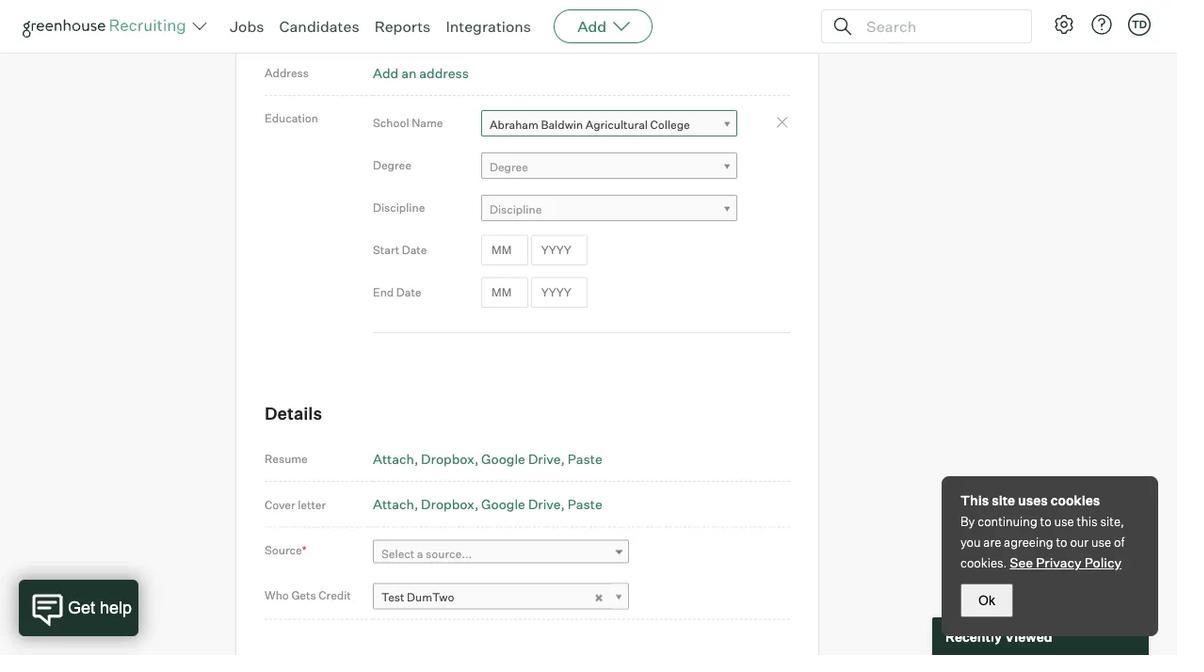 Task type: vqa. For each thing, say whether or not it's contained in the screenshot.
paste for Resume
yes



Task type: locate. For each thing, give the bounding box(es) containing it.
0 vertical spatial attach
[[373, 450, 414, 467]]

websites
[[265, 21, 313, 35]]

discipline
[[373, 201, 425, 215], [490, 202, 542, 216]]

0 vertical spatial dropbox
[[421, 450, 475, 467]]

2 paste link from the top
[[568, 496, 602, 513]]

google
[[481, 450, 525, 467], [481, 496, 525, 513]]

degree down abraham
[[490, 160, 528, 174]]

1 attach dropbox google drive paste from the top
[[373, 450, 602, 467]]

2 attach link from the top
[[373, 496, 418, 513]]

1 vertical spatial date
[[396, 285, 421, 300]]

credit
[[319, 588, 351, 603]]

paste
[[568, 450, 602, 467], [568, 496, 602, 513]]

1 dropbox link from the top
[[421, 450, 479, 467]]

paste link for cover letter
[[568, 496, 602, 513]]

to left our
[[1056, 535, 1067, 550]]

school name
[[373, 116, 443, 130]]

see privacy policy
[[1010, 555, 1122, 571]]

a right select
[[417, 547, 423, 561]]

1 horizontal spatial a
[[417, 547, 423, 561]]

integrations
[[446, 17, 531, 36]]

to
[[1040, 514, 1052, 529], [1056, 535, 1067, 550]]

a for add
[[401, 19, 409, 36]]

use
[[1054, 514, 1074, 529], [1091, 535, 1111, 550]]

google drive link for cover letter
[[481, 496, 565, 513]]

source
[[265, 543, 302, 558]]

google drive link
[[481, 450, 565, 467], [481, 496, 565, 513]]

2 drive from the top
[[528, 496, 561, 513]]

1 vertical spatial yyyy text field
[[531, 277, 587, 308]]

paste link
[[568, 450, 602, 467], [568, 496, 602, 513]]

select
[[381, 547, 415, 561]]

this site uses cookies
[[960, 492, 1100, 509]]

cookies.
[[960, 556, 1007, 571]]

recently
[[945, 628, 1002, 645]]

start
[[373, 243, 399, 257]]

0 horizontal spatial a
[[401, 19, 409, 36]]

website
[[411, 19, 459, 36]]

start date
[[373, 243, 427, 257]]

paste for resume
[[568, 450, 602, 467]]

dropbox for resume
[[421, 450, 475, 467]]

of
[[1114, 535, 1125, 550]]

attach dropbox google drive paste
[[373, 450, 602, 467], [373, 496, 602, 513]]

1 vertical spatial dropbox link
[[421, 496, 479, 513]]

0 vertical spatial a
[[401, 19, 409, 36]]

degree
[[373, 158, 411, 172], [490, 160, 528, 174]]

2 paste from the top
[[568, 496, 602, 513]]

0 vertical spatial use
[[1054, 514, 1074, 529]]

0 vertical spatial to
[[1040, 514, 1052, 529]]

1 vertical spatial paste link
[[568, 496, 602, 513]]

attach link
[[373, 450, 418, 467], [373, 496, 418, 513]]

date
[[402, 243, 427, 257], [396, 285, 421, 300]]

end date
[[373, 285, 421, 300]]

2 yyyy text field from the top
[[531, 277, 587, 308]]

attach
[[373, 450, 414, 467], [373, 496, 414, 513]]

yyyy text field for start date
[[531, 235, 587, 265]]

1 vertical spatial attach link
[[373, 496, 418, 513]]

1 vertical spatial paste
[[568, 496, 602, 513]]

1 vertical spatial attach
[[373, 496, 414, 513]]

0 vertical spatial attach dropbox google drive paste
[[373, 450, 602, 467]]

add
[[577, 17, 607, 36], [373, 19, 398, 36], [373, 65, 398, 81]]

drive
[[528, 450, 561, 467], [528, 496, 561, 513]]

1 attach link from the top
[[373, 450, 418, 467]]

1 vertical spatial to
[[1056, 535, 1067, 550]]

MM text field
[[481, 235, 528, 265]]

date right start
[[402, 243, 427, 257]]

0 vertical spatial dropbox link
[[421, 450, 479, 467]]

cover letter
[[265, 498, 326, 512]]

a for select
[[417, 547, 423, 561]]

2 attach from the top
[[373, 496, 414, 513]]

1 drive from the top
[[528, 450, 561, 467]]

1 paste from the top
[[568, 450, 602, 467]]

degree down school
[[373, 158, 411, 172]]

google drive link for resume
[[481, 450, 565, 467]]

1 google drive link from the top
[[481, 450, 565, 467]]

Search text field
[[862, 13, 1014, 40]]

1 vertical spatial use
[[1091, 535, 1111, 550]]

add for add an address
[[373, 65, 398, 81]]

site,
[[1100, 514, 1124, 529]]

yyyy text field right mm text field
[[531, 235, 587, 265]]

dropbox link
[[421, 450, 479, 467], [421, 496, 479, 513]]

you
[[960, 535, 981, 550]]

1 vertical spatial attach dropbox google drive paste
[[373, 496, 602, 513]]

add inside add popup button
[[577, 17, 607, 36]]

who gets credit
[[265, 588, 351, 603]]

0 vertical spatial attach link
[[373, 450, 418, 467]]

1 attach from the top
[[373, 450, 414, 467]]

address
[[419, 65, 469, 81]]

use left this
[[1054, 514, 1074, 529]]

to down uses
[[1040, 514, 1052, 529]]

paste for cover letter
[[568, 496, 602, 513]]

drive for resume
[[528, 450, 561, 467]]

0 vertical spatial drive
[[528, 450, 561, 467]]

1 dropbox from the top
[[421, 450, 475, 467]]

reports
[[374, 17, 431, 36]]

0 vertical spatial paste
[[568, 450, 602, 467]]

google for cover letter
[[481, 496, 525, 513]]

1 vertical spatial dropbox
[[421, 496, 475, 513]]

select a source...
[[381, 547, 472, 561]]

abraham
[[490, 117, 538, 132]]

add for add
[[577, 17, 607, 36]]

school
[[373, 116, 409, 130]]

0 vertical spatial paste link
[[568, 450, 602, 467]]

0 vertical spatial google drive link
[[481, 450, 565, 467]]

a left website
[[401, 19, 409, 36]]

1 horizontal spatial use
[[1091, 535, 1111, 550]]

YYYY text field
[[531, 235, 587, 265], [531, 277, 587, 308]]

0 vertical spatial google
[[481, 450, 525, 467]]

gets
[[291, 588, 316, 603]]

privacy
[[1036, 555, 1082, 571]]

add button
[[554, 9, 653, 43]]

2 dropbox link from the top
[[421, 496, 479, 513]]

attach link for resume
[[373, 450, 418, 467]]

1 google from the top
[[481, 450, 525, 467]]

1 vertical spatial google drive link
[[481, 496, 565, 513]]

0 vertical spatial yyyy text field
[[531, 235, 587, 265]]

use left of at right
[[1091, 535, 1111, 550]]

drive for cover letter
[[528, 496, 561, 513]]

are
[[983, 535, 1001, 550]]

0 vertical spatial date
[[402, 243, 427, 257]]

0 horizontal spatial degree
[[373, 158, 411, 172]]

add a website
[[373, 19, 459, 36]]

this
[[1077, 514, 1098, 529]]

a
[[401, 19, 409, 36], [417, 547, 423, 561]]

2 google drive link from the top
[[481, 496, 565, 513]]

discipline link
[[481, 195, 737, 222]]

2 google from the top
[[481, 496, 525, 513]]

yyyy text field right mm text box
[[531, 277, 587, 308]]

add an address
[[373, 65, 469, 81]]

1 vertical spatial google
[[481, 496, 525, 513]]

1 vertical spatial a
[[417, 547, 423, 561]]

1 vertical spatial drive
[[528, 496, 561, 513]]

dropbox
[[421, 450, 475, 467], [421, 496, 475, 513]]

jobs link
[[230, 17, 264, 36]]

1 paste link from the top
[[568, 450, 602, 467]]

1 horizontal spatial discipline
[[490, 202, 542, 216]]

source...
[[426, 547, 472, 561]]

2 attach dropbox google drive paste from the top
[[373, 496, 602, 513]]

1 yyyy text field from the top
[[531, 235, 587, 265]]

discipline up start date
[[373, 201, 425, 215]]

see
[[1010, 555, 1033, 571]]

1 horizontal spatial to
[[1056, 535, 1067, 550]]

date right 'end'
[[396, 285, 421, 300]]

discipline up mm text field
[[490, 202, 542, 216]]

0 horizontal spatial to
[[1040, 514, 1052, 529]]

attach for resume
[[373, 450, 414, 467]]

2 dropbox from the top
[[421, 496, 475, 513]]

0 horizontal spatial discipline
[[373, 201, 425, 215]]



Task type: describe. For each thing, give the bounding box(es) containing it.
dropbox link for cover letter
[[421, 496, 479, 513]]

see privacy policy link
[[1010, 555, 1122, 571]]

ok button
[[960, 584, 1013, 618]]

candidates link
[[279, 17, 359, 36]]

uses
[[1018, 492, 1048, 509]]

0 horizontal spatial use
[[1054, 514, 1074, 529]]

dropbox for cover letter
[[421, 496, 475, 513]]

add for add a website
[[373, 19, 398, 36]]

dropbox link for resume
[[421, 450, 479, 467]]

test
[[381, 590, 404, 605]]

attach dropbox google drive paste for cover letter
[[373, 496, 602, 513]]

cover
[[265, 498, 295, 512]]

policy
[[1085, 555, 1122, 571]]

attach link for cover letter
[[373, 496, 418, 513]]

select a source... link
[[373, 540, 629, 567]]

details
[[265, 403, 322, 424]]

abraham baldwin agricultural college link
[[481, 110, 737, 138]]

test dumtwo link
[[373, 583, 629, 611]]

attach dropbox google drive paste for resume
[[373, 450, 602, 467]]

google for resume
[[481, 450, 525, 467]]

yyyy text field for end date
[[531, 277, 587, 308]]

end
[[373, 285, 394, 300]]

test dumtwo
[[381, 590, 454, 605]]

reports link
[[374, 17, 431, 36]]

by continuing to use this site, you are agreeing to our use of cookies.
[[960, 514, 1125, 571]]

address
[[265, 66, 309, 80]]

td button
[[1124, 9, 1154, 40]]

resume
[[265, 452, 308, 466]]

candidates
[[279, 17, 359, 36]]

letter
[[298, 498, 326, 512]]

education
[[265, 111, 318, 125]]

ok
[[978, 593, 995, 608]]

abraham baldwin agricultural college
[[490, 117, 690, 132]]

td button
[[1128, 13, 1151, 36]]

add a website link
[[373, 19, 459, 36]]

td
[[1132, 18, 1147, 31]]

*
[[302, 543, 307, 558]]

name
[[412, 116, 443, 130]]

jobs
[[230, 17, 264, 36]]

source *
[[265, 543, 307, 558]]

cookies
[[1051, 492, 1100, 509]]

greenhouse recruiting image
[[23, 15, 192, 38]]

recently viewed
[[945, 628, 1052, 645]]

MM text field
[[481, 277, 528, 308]]

continuing
[[978, 514, 1037, 529]]

1 horizontal spatial degree
[[490, 160, 528, 174]]

college
[[650, 117, 690, 132]]

agricultural
[[585, 117, 648, 132]]

date for start date
[[402, 243, 427, 257]]

viewed
[[1005, 628, 1052, 645]]

date for end date
[[396, 285, 421, 300]]

attach for cover letter
[[373, 496, 414, 513]]

baldwin
[[541, 117, 583, 132]]

dumtwo
[[407, 590, 454, 605]]

by
[[960, 514, 975, 529]]

degree link
[[481, 153, 737, 180]]

an
[[401, 65, 416, 81]]

agreeing
[[1004, 535, 1053, 550]]

our
[[1070, 535, 1089, 550]]

who
[[265, 588, 289, 603]]

add an address link
[[373, 65, 469, 81]]

paste link for resume
[[568, 450, 602, 467]]

this
[[960, 492, 989, 509]]

integrations link
[[446, 17, 531, 36]]

site
[[992, 492, 1015, 509]]

configure image
[[1053, 13, 1075, 36]]



